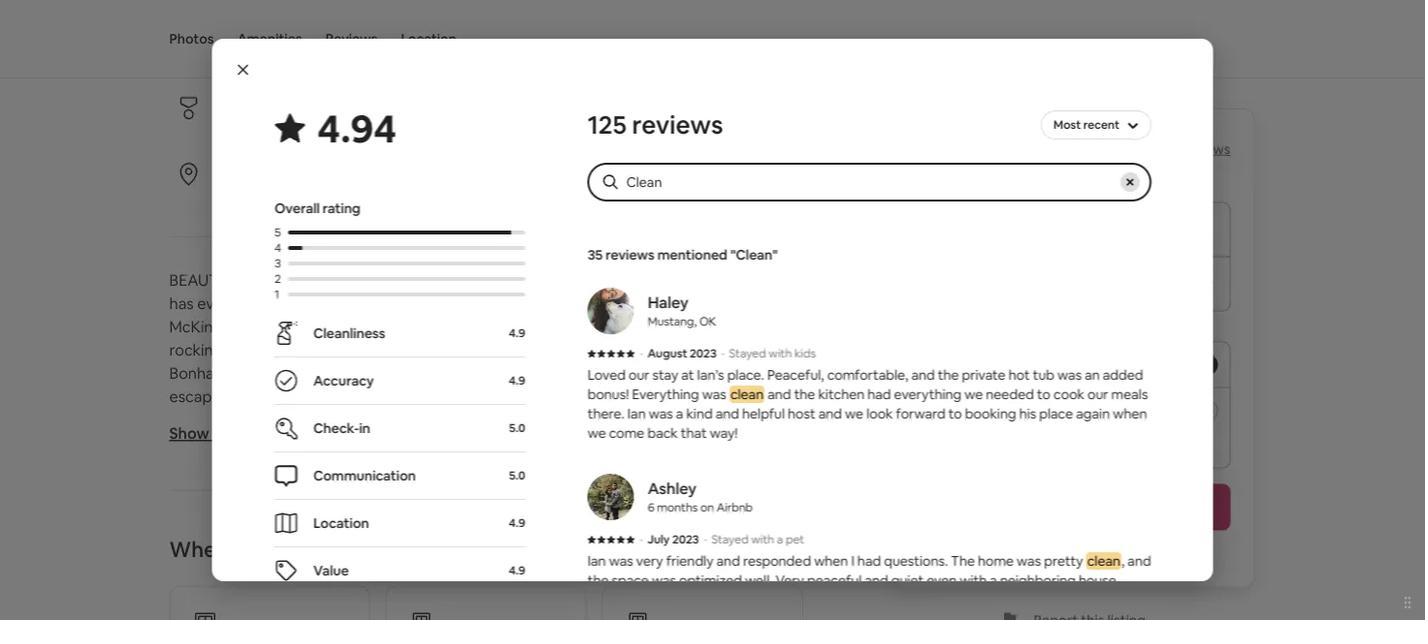 Task type: locate. For each thing, give the bounding box(es) containing it.
1 vertical spatial our
[[1087, 386, 1108, 404]]

added
[[1102, 367, 1143, 384]]

free
[[930, 425, 954, 440]]

0 horizontal spatial you
[[391, 317, 418, 337]]

with down home
[[959, 572, 986, 590]]

0 vertical spatial back
[[470, 317, 505, 337]]

cabin down show more button
[[200, 456, 239, 476]]

back inside beautiful cozy cabin for your family!!! this beautifully decorated 700 sq ft. cabin has everything you need for your perfect getaway. just a 45 minute drive north of mckinney located on 2.5 acres. you can sit back and enjoy the view of the trees while rocking of the front porch with your morning coffee. located only 10 miles from lake bonham, this cabin has a full kitchen equipped with everything you need for a country escape.
[[470, 317, 505, 337]]

hot down "well."
[[749, 592, 770, 609]]

had up peaceful
[[857, 553, 881, 570]]

mckinney
[[169, 317, 239, 337]]

space
[[611, 572, 648, 590]]

sq
[[711, 270, 728, 290]]

check- down free
[[930, 441, 967, 456]]

0 vertical spatial cabin
[[751, 270, 790, 290]]

bedrooms,
[[461, 456, 538, 476]]

0 horizontal spatial 6
[[383, 456, 392, 476]]

location up lockbox.
[[401, 30, 457, 48]]

before up 30
[[1024, 425, 1060, 440]]

north
[[690, 293, 730, 313]]

of down ft.
[[733, 293, 748, 313]]

a left kind
[[676, 406, 683, 423]]

months
[[657, 501, 697, 516]]

refundable
[[961, 357, 1029, 374]]

with inside self check-in check yourself in with the lockbox.
[[341, 55, 368, 73]]

0 vertical spatial 6
[[383, 456, 392, 476]]

1 horizontal spatial everything
[[534, 363, 611, 383]]

1 vertical spatial kitchen
[[818, 386, 864, 404]]

1 5.0 from the top
[[509, 421, 525, 436]]

location
[[422, 187, 472, 205]]

location button
[[401, 0, 457, 78]]

1 horizontal spatial 6
[[647, 501, 654, 516]]

i up peaceful
[[851, 553, 854, 570]]

and up the "forward"
[[911, 367, 934, 384]]

0 horizontal spatial tub
[[773, 592, 795, 609]]

2 vertical spatial on
[[700, 501, 714, 516]]

with down reviews
[[341, 55, 368, 73]]

was
[[1057, 367, 1081, 384], [702, 386, 726, 404], [648, 406, 673, 423], [608, 553, 633, 570], [1016, 553, 1041, 570], [651, 572, 676, 590], [798, 592, 822, 609], [1061, 592, 1085, 609]]

for inside refundable · $1,214 total free cancellation before nov 29. cancel before check-in on nov 30 for a partial refund.
[[1035, 441, 1050, 456]]

0 horizontal spatial on
[[300, 317, 318, 337]]

ian for is
[[231, 97, 253, 116]]

ian up the closer
[[587, 553, 605, 570]]

1 horizontal spatial i
[[851, 553, 854, 570]]

0 vertical spatial check-
[[263, 31, 312, 50]]

tub inside loved our stay at ian's place. peaceful, comfortable, and the private hot tub was an added bonus! everything was
[[1032, 367, 1054, 384]]

2 horizontal spatial the
[[951, 553, 974, 570]]

location inside 4.94 dialog
[[313, 515, 369, 533]]

0 horizontal spatial to
[[948, 406, 962, 423]]

with
[[341, 55, 368, 73], [356, 340, 388, 360], [768, 346, 791, 361], [500, 363, 531, 383], [395, 456, 426, 476], [751, 533, 774, 548], [959, 572, 986, 590]]

coffee.
[[489, 340, 539, 360]]

photos button
[[169, 0, 214, 78]]

4.94 inside dialog
[[317, 103, 396, 153]]

you left won't
[[995, 547, 1018, 564]]

check-
[[263, 31, 312, 50], [930, 441, 967, 456]]

total
[[1077, 357, 1106, 374], [1052, 402, 1081, 420]]

cabin down front
[[264, 363, 303, 383]]

1 vertical spatial you
[[614, 363, 640, 383]]

2 vertical spatial everything
[[894, 386, 961, 404]]

you left 'can'
[[391, 317, 418, 337]]

tub down very on the bottom of page
[[773, 592, 795, 609]]

1 horizontal spatial the
[[722, 592, 746, 609]]

4.94 up guests
[[317, 103, 396, 153]]

6 right sleeps
[[383, 456, 392, 476]]

was up space
[[608, 553, 633, 570]]

1 vertical spatial hot
[[749, 592, 770, 609]]

2 vertical spatial for
[[1035, 441, 1050, 456]]

0 vertical spatial very
[[636, 553, 663, 570]]

gave
[[364, 187, 394, 205]]

1 horizontal spatial clean
[[1087, 553, 1120, 570]]

back down getaway.
[[470, 317, 505, 337]]

1 vertical spatial 2023
[[672, 533, 699, 548]]

1 horizontal spatial on
[[700, 501, 714, 516]]

and the kitchen had everything we needed to cook our meals there. ian was a kind and helpful host and we look forward to booking his place again when we come back that way!
[[587, 386, 1148, 442]]

29.
[[1086, 425, 1102, 440]]

35
[[587, 246, 602, 264]]

when down meals
[[1112, 406, 1147, 423]]

a
[[271, 97, 280, 116], [475, 187, 482, 205], [565, 293, 573, 313], [334, 363, 343, 383], [708, 363, 716, 383], [676, 406, 683, 423], [1053, 441, 1059, 456], [572, 456, 580, 476], [776, 533, 783, 548], [989, 572, 997, 590]]

i right than
[[659, 592, 662, 609]]

had
[[867, 386, 891, 404], [857, 553, 881, 570]]

only
[[605, 340, 634, 360]]

0 vertical spatial stayed
[[729, 346, 766, 361]]

· left july
[[639, 533, 642, 548]]

the down reviews
[[371, 55, 392, 73]]

1 vertical spatial back
[[647, 425, 677, 442]]

2023 for haley
[[689, 346, 716, 361]]

the down show on the bottom of the page
[[169, 456, 197, 476]]

home
[[977, 553, 1013, 570]]

0 horizontal spatial hot
[[749, 592, 770, 609]]

1 horizontal spatial for
[[684, 363, 705, 383]]

kids
[[794, 346, 815, 361]]

0 vertical spatial kitchen
[[371, 363, 424, 383]]

1 horizontal spatial tub
[[1032, 367, 1054, 384]]

your
[[371, 293, 403, 313], [391, 340, 423, 360]]

and
[[509, 317, 535, 337], [911, 367, 934, 384], [767, 386, 791, 404], [715, 406, 739, 423], [818, 406, 842, 423], [541, 456, 568, 476], [716, 553, 740, 570], [1127, 553, 1151, 570], [864, 572, 888, 590], [878, 592, 901, 609], [945, 592, 969, 609]]

tub up cook
[[1032, 367, 1054, 384]]

lake
[[735, 340, 769, 360]]

hot up needed at the right of the page
[[1008, 367, 1029, 384]]

2 vertical spatial ian
[[587, 553, 605, 570]]

4 4.9 from the top
[[508, 564, 525, 579]]

recent
[[1083, 117, 1119, 132], [275, 187, 316, 205]]

0 horizontal spatial cabin
[[200, 456, 239, 476]]

reviews
[[325, 30, 378, 48]]

5.0 up the "bedrooms,"
[[509, 421, 525, 436]]

5.0
[[509, 421, 525, 436], [509, 469, 525, 484]]

decorated
[[602, 270, 677, 290]]

3 4.9 from the top
[[508, 516, 525, 531]]

was down everything
[[648, 406, 673, 423]]

everything
[[632, 386, 699, 404]]

0 horizontal spatial check-
[[263, 31, 312, 50]]

0 vertical spatial we
[[964, 386, 982, 404]]

0 horizontal spatial i
[[659, 592, 662, 609]]

and right host
[[818, 406, 842, 423]]

stayed up country
[[729, 346, 766, 361]]

1 horizontal spatial you
[[614, 363, 640, 383]]

cabin
[[751, 270, 790, 290], [264, 363, 303, 383], [200, 456, 239, 476]]

recent up 5
[[275, 187, 316, 205]]

a left full at bottom
[[334, 363, 343, 383]]

2023 up ian's
[[689, 346, 716, 361]]

reviews for 35 reviews mentioned "clean"
[[605, 246, 654, 264]]

0 vertical spatial tub
[[1032, 367, 1054, 384]]

are
[[305, 121, 325, 139]]

4.9 for value
[[508, 564, 525, 579]]

check- inside refundable · $1,214 total free cancellation before nov 29. cancel before check-in on nov 30 for a partial refund.
[[930, 441, 967, 456]]

the up even
[[951, 553, 974, 570]]

your down 'can'
[[391, 340, 423, 360]]

ian inside and the kitchen had everything we needed to cook our meals there. ian was a kind and helpful host and we look forward to booking his place again when we come back that way!
[[627, 406, 645, 423]]

2 horizontal spatial for
[[1035, 441, 1050, 456]]

1 vertical spatial you
[[995, 547, 1018, 564]]

most
[[1053, 117, 1081, 132]]

0 vertical spatial 2023
[[689, 346, 716, 361]]

for right 30
[[1035, 441, 1050, 456]]

on left the 2.5
[[300, 317, 318, 337]]

1 vertical spatial 6
[[647, 501, 654, 516]]

closer
[[587, 592, 625, 609]]

0 horizontal spatial everything
[[197, 293, 274, 313]]

recent right most
[[1083, 117, 1119, 132]]

None radio
[[1197, 355, 1218, 376]]

2 5.0 from the top
[[509, 469, 525, 484]]

to up place
[[1037, 386, 1050, 404]]

125 reviews button
[[1158, 141, 1231, 158]]

forward
[[895, 406, 945, 423]]

with left two
[[395, 456, 426, 476]]

and up coffee.
[[509, 317, 535, 337]]

2 horizontal spatial on
[[979, 441, 992, 456]]

0 horizontal spatial back
[[470, 317, 505, 337]]

back left 'that'
[[647, 425, 677, 442]]

0 vertical spatial the
[[169, 456, 197, 476]]

1 vertical spatial recent
[[275, 187, 316, 205]]

ready,
[[904, 592, 942, 609]]

2 horizontal spatial ian
[[627, 406, 645, 423]]

None radio
[[1197, 400, 1218, 422]]

an
[[1084, 367, 1099, 384]]

4.94 for 4.94
[[317, 103, 396, 153]]

0 vertical spatial ian
[[231, 97, 253, 116]]

highly
[[412, 121, 449, 139]]

1 vertical spatial tub
[[773, 592, 795, 609]]

2 4.9 from the top
[[508, 373, 525, 389]]

was up cook
[[1057, 367, 1081, 384]]

0 vertical spatial when
[[1112, 406, 1147, 423]]

with left kids
[[768, 346, 791, 361]]

for
[[347, 293, 368, 313], [684, 363, 705, 383], [1035, 441, 1050, 456]]

0 horizontal spatial need
[[307, 293, 343, 313]]

location up sleep
[[313, 515, 369, 533]]

· left $1,101
[[1032, 357, 1036, 374]]

the inside self check-in check yourself in with the lockbox.
[[371, 55, 392, 73]]

hosts.
[[489, 121, 528, 139]]

0 vertical spatial you
[[391, 317, 418, 337]]

1 vertical spatial everything
[[534, 363, 611, 383]]

0 horizontal spatial very
[[636, 553, 663, 570]]

4.9 for cleanliness
[[508, 326, 525, 341]]

most recent
[[1053, 117, 1119, 132]]

has down 'porch'
[[307, 363, 331, 383]]

5.0 right two
[[509, 469, 525, 484]]

the up host
[[794, 386, 815, 404]]

when
[[1112, 406, 1147, 423], [814, 553, 848, 570]]

kitchen down comfortable, at right bottom
[[818, 386, 864, 404]]

loved our stay at ian's place. peaceful, comfortable, and the private hot tub was an added bonus! everything was
[[587, 367, 1143, 404]]

check- up yourself
[[263, 31, 312, 50]]

4.94 up clear search image
[[1120, 141, 1147, 158]]

our inside loved our stay at ian's place. peaceful, comfortable, and the private hot tub was an added bonus! everything was
[[628, 367, 649, 384]]

1 horizontal spatial our
[[1087, 386, 1108, 404]]

1 vertical spatial on
[[979, 441, 992, 456]]

kitchen inside and the kitchen had everything we needed to cook our meals there. ian was a kind and helpful host and we look forward to booking his place again when we come back that way!
[[818, 386, 864, 404]]

front
[[272, 340, 308, 360]]

way!
[[709, 425, 737, 442]]

haley
[[647, 293, 688, 312]]

need down cabin
[[307, 293, 343, 313]]

bathroom
[[996, 592, 1058, 609]]

we left the look
[[845, 406, 863, 423]]

a down home
[[989, 572, 997, 590]]

on down cancellation
[[979, 441, 992, 456]]

when up peaceful
[[814, 553, 848, 570]]

had up the look
[[867, 386, 891, 404]]

was up the neighboring
[[1016, 553, 1041, 570]]

0 horizontal spatial 4.94
[[317, 103, 396, 153]]

1 vertical spatial i
[[659, 592, 662, 609]]

· left 125 reviews button
[[1150, 141, 1154, 158]]

a left 45
[[565, 293, 573, 313]]

you down 'only'
[[614, 363, 640, 383]]

clean down the place.
[[730, 386, 763, 404]]

and right ,
[[1127, 553, 1151, 570]]

0 vertical spatial need
[[307, 293, 343, 313]]

a left partial
[[1053, 441, 1059, 456]]

1 vertical spatial ian
[[627, 406, 645, 423]]

nov up partial
[[1062, 425, 1083, 440]]

and inside beautiful cozy cabin for your family!!! this beautifully decorated 700 sq ft. cabin has everything you need for your perfect getaway. just a 45 minute drive north of mckinney located on 2.5 acres. you can sit back and enjoy the view of the trees while rocking of the front porch with your morning coffee. located only 10 miles from lake bonham, this cabin has a full kitchen equipped with everything you need for a country escape.
[[509, 317, 535, 337]]

show
[[169, 424, 209, 444]]

in inside 4.94 dialog
[[359, 420, 370, 438]]

well.
[[745, 572, 772, 590]]

1 horizontal spatial you
[[995, 547, 1018, 564]]

in up yourself
[[312, 31, 325, 50]]

check- inside self check-in check yourself in with the lockbox.
[[263, 31, 312, 50]]

the inside loved our stay at ian's place. peaceful, comfortable, and the private hot tub was an added bonus! everything was
[[937, 367, 958, 384]]

house
[[1078, 572, 1116, 590]]

star
[[498, 187, 522, 205]]

0 horizontal spatial for
[[347, 293, 368, 313]]

was down ian's
[[702, 386, 726, 404]]

1 vertical spatial total
[[1052, 402, 1081, 420]]

the down optimized
[[722, 592, 746, 609]]

1 vertical spatial check-
[[930, 441, 967, 456]]

ft.
[[731, 270, 747, 290]]

1 vertical spatial we
[[845, 406, 863, 423]]

2 vertical spatial cabin
[[200, 456, 239, 476]]

the up miles
[[663, 317, 687, 337]]

on left airbnb
[[700, 501, 714, 516]]

haley image
[[587, 288, 634, 335]]

stayed down airbnb
[[711, 533, 748, 548]]

hot inside loved our stay at ian's place. peaceful, comfortable, and the private hot tub was an added bonus! everything was
[[1008, 367, 1029, 384]]

ian is a superhost superhosts are experienced, highly rated hosts.
[[231, 97, 528, 139]]

1 horizontal spatial kitchen
[[818, 386, 864, 404]]

0 vertical spatial on
[[300, 317, 318, 337]]

Search reviews, Press 'Enter' to search text field
[[626, 173, 1112, 192]]

125 inside 4.94 dialog
[[587, 109, 626, 141]]

stayed
[[729, 346, 766, 361], [711, 533, 748, 548]]

won't
[[1021, 547, 1056, 564]]

was inside and the kitchen had everything we needed to cook our meals there. ian was a kind and helpful host and we look forward to booking his place again when we come back that way!
[[648, 406, 673, 423]]

clean left ,
[[1087, 553, 1120, 570]]

country
[[720, 363, 775, 383]]

before right total
[[952, 162, 994, 179]]

and left loft
[[541, 456, 568, 476]]

the down home
[[972, 592, 993, 609]]

0 horizontal spatial before
[[952, 162, 994, 179]]

need down august
[[644, 363, 680, 383]]

questions.
[[884, 553, 948, 570]]

· left the his
[[1005, 402, 1008, 420]]

everything inside and the kitchen had everything we needed to cook our meals there. ian was a kind and helpful host and we look forward to booking his place again when we come back that way!
[[894, 386, 961, 404]]

0 horizontal spatial clean
[[730, 386, 763, 404]]

on inside beautiful cozy cabin for your family!!! this beautifully decorated 700 sq ft. cabin has everything you need for your perfect getaway. just a 45 minute drive north of mckinney located on 2.5 acres. you can sit back and enjoy the view of the trees while rocking of the front porch with your morning coffee. located only 10 miles from lake bonham, this cabin has a full kitchen equipped with everything you need for a country escape.
[[300, 317, 318, 337]]

1 vertical spatial location
[[313, 515, 369, 533]]

peaceful,
[[767, 367, 824, 384]]

1 vertical spatial the
[[951, 553, 974, 570]]

0 vertical spatial to
[[1037, 386, 1050, 404]]

full
[[346, 363, 368, 383]]

1
[[274, 287, 279, 302]]

than
[[628, 592, 656, 609]]

our up the again
[[1087, 386, 1108, 404]]

0 vertical spatial had
[[867, 386, 891, 404]]

and inside loved our stay at ian's place. peaceful, comfortable, and the private hot tub was an added bonus! everything was
[[911, 367, 934, 384]]

loved
[[587, 367, 625, 384]]

for
[[348, 270, 378, 290]]

in up sleeps
[[359, 420, 370, 438]]

need
[[307, 293, 343, 313], [644, 363, 680, 383]]

4.94 · 125 reviews
[[1120, 141, 1231, 158]]

1 4.9 from the top
[[508, 326, 525, 341]]

tub
[[1032, 367, 1054, 384], [773, 592, 795, 609]]

0 vertical spatial you
[[278, 293, 304, 313]]

1 vertical spatial has
[[307, 363, 331, 383]]

comfortable,
[[827, 367, 908, 384]]

i inside , and the space was optimized well. very peaceful and quiet even with a neighboring house closer than i thought. the hot tub was cleaned and ready, and the bathroom was very
[[659, 592, 662, 609]]

of
[[259, 187, 273, 205], [733, 293, 748, 313], [645, 317, 660, 337], [226, 340, 241, 360]]

5-
[[485, 187, 498, 205]]

0 vertical spatial recent
[[1083, 117, 1119, 132]]

1 horizontal spatial recent
[[1083, 117, 1119, 132]]

10
[[638, 340, 654, 360]]

non-
[[930, 357, 961, 374]]

1 horizontal spatial hot
[[1008, 367, 1029, 384]]

everything down located
[[534, 363, 611, 383]]

for down for
[[347, 293, 368, 313]]

with down coffee.
[[500, 363, 531, 383]]

0 horizontal spatial 125
[[587, 109, 626, 141]]

5.0 for check-in
[[509, 421, 525, 436]]

everything down beautiful
[[197, 293, 274, 313]]

1 vertical spatial 5.0
[[509, 469, 525, 484]]

ian up come
[[627, 406, 645, 423]]

rocking
[[169, 340, 223, 360]]

enjoy
[[539, 317, 577, 337]]

0 vertical spatial 5.0
[[509, 421, 525, 436]]

everything up the "forward"
[[894, 386, 961, 404]]

and up helpful
[[767, 386, 791, 404]]

come
[[608, 425, 644, 442]]

4.94 dialog
[[212, 39, 1213, 621]]

hot inside , and the space was optimized well. very peaceful and quiet even with a neighboring house closer than i thought. the hot tub was cleaned and ready, and the bathroom was very
[[749, 592, 770, 609]]

0 vertical spatial hot
[[1008, 367, 1029, 384]]

accuracy
[[313, 373, 373, 390]]

1 horizontal spatial very
[[1088, 592, 1115, 609]]

2 vertical spatial we
[[587, 425, 606, 442]]

ashley 6 months on airbnb
[[647, 479, 752, 516]]

ian inside ian is a superhost superhosts are experienced, highly rated hosts.
[[231, 97, 253, 116]]

0 horizontal spatial kitchen
[[371, 363, 424, 383]]

ian's
[[697, 367, 724, 384]]

1 vertical spatial very
[[1088, 592, 1115, 609]]



Task type: vqa. For each thing, say whether or not it's contained in the screenshot.


Task type: describe. For each thing, give the bounding box(es) containing it.
morning
[[426, 340, 486, 360]]

1 vertical spatial need
[[644, 363, 680, 383]]

· right 'only'
[[639, 346, 642, 361]]

1 vertical spatial had
[[857, 553, 881, 570]]

kind
[[686, 406, 712, 423]]

friendly
[[666, 553, 713, 570]]

of up 'this'
[[226, 340, 241, 360]]

total inside refundable · $1,214 total free cancellation before nov 29. cancel before check-in on nov 30 for a partial refund.
[[1052, 402, 1081, 420]]

at
[[681, 367, 694, 384]]

with down acres.
[[356, 340, 388, 360]]

a inside refundable · $1,214 total free cancellation before nov 29. cancel before check-in on nov 30 for a partial refund.
[[1053, 441, 1059, 456]]

escape.
[[169, 387, 224, 406]]

1 vertical spatial to
[[948, 406, 962, 423]]

1 vertical spatial clean
[[1087, 553, 1120, 570]]

ashley image
[[587, 474, 634, 521]]

haley image
[[587, 288, 634, 335]]

with inside , and the space was optimized well. very peaceful and quiet even with a neighboring house closer than i thought. the hot tub was cleaned and ready, and the bathroom was very
[[959, 572, 986, 590]]

6 inside "ashley 6 months on airbnb"
[[647, 501, 654, 516]]

and down ian was very friendly and responded when i had questions. the home was pretty clean
[[864, 572, 888, 590]]

a inside and the kitchen had everything we needed to cook our meals there. ian was a kind and helpful host and we look forward to booking his place again when we come back that way!
[[676, 406, 683, 423]]

stayed for haley
[[729, 346, 766, 361]]

4.9 for location
[[508, 516, 525, 531]]

a down "from"
[[708, 363, 716, 383]]

a inside , and the space was optimized well. very peaceful and quiet even with a neighboring house closer than i thought. the hot tub was cleaned and ready, and the bathroom was very
[[989, 572, 997, 590]]

back inside and the kitchen had everything we needed to cook our meals there. ian was a kind and helpful host and we look forward to booking his place again when we come back that way!
[[647, 425, 677, 442]]

while
[[731, 317, 768, 337]]

2 horizontal spatial cabin
[[751, 270, 790, 290]]

self
[[231, 31, 259, 50]]

perfect
[[406, 293, 460, 313]]

thought.
[[665, 592, 719, 609]]

be
[[1059, 547, 1075, 564]]

check
[[231, 55, 271, 73]]

show more button
[[169, 424, 267, 444]]

0 horizontal spatial the
[[169, 456, 197, 476]]

in down reviews
[[327, 55, 338, 73]]

· inside refundable · $1,214 total free cancellation before nov 29. cancel before check-in on nov 30 for a partial refund.
[[1005, 402, 1008, 420]]

and down quiet
[[878, 592, 901, 609]]

the up the closer
[[587, 572, 608, 590]]

1 horizontal spatial before
[[1024, 425, 1060, 440]]

refundable
[[930, 402, 1002, 420]]

"clean"
[[730, 246, 778, 264]]

very inside , and the space was optimized well. very peaceful and quiet even with a neighboring house closer than i thought. the hot tub was cleaned and ready, and the bathroom was very
[[1088, 592, 1115, 609]]

reviews button
[[325, 0, 378, 78]]

reviews for 125 reviews
[[632, 109, 723, 141]]

0 vertical spatial your
[[371, 293, 403, 313]]

is
[[256, 97, 268, 116]]

1 vertical spatial your
[[391, 340, 423, 360]]

and down · july 2023 · stayed with a pet
[[716, 553, 740, 570]]

pet
[[785, 533, 804, 548]]

· up friendly
[[703, 533, 706, 548]]

35 reviews mentioned "clean"
[[587, 246, 778, 264]]

had inside and the kitchen had everything we needed to cook our meals there. ian was a kind and helpful host and we look forward to booking his place again when we come back that way!
[[867, 386, 891, 404]]

recent inside popup button
[[1083, 117, 1119, 132]]

refund.
[[1098, 441, 1137, 456]]

check-in
[[313, 420, 370, 438]]

beautiful
[[169, 270, 249, 290]]

and down even
[[945, 592, 969, 609]]

superhost
[[283, 97, 358, 116]]

the right 'gave' on the left top
[[397, 187, 419, 205]]

and up way!
[[715, 406, 739, 423]]

our inside and the kitchen had everything we needed to cook our meals there. ian was a kind and helpful host and we look forward to booking his place again when we come back that way!
[[1087, 386, 1108, 404]]

located
[[543, 340, 601, 360]]

0 horizontal spatial when
[[814, 553, 848, 570]]

very
[[775, 572, 804, 590]]

0 vertical spatial total
[[1077, 357, 1106, 374]]

bonus!
[[587, 386, 629, 404]]

1 horizontal spatial has
[[307, 363, 331, 383]]

1 horizontal spatial to
[[1037, 386, 1050, 404]]

2 horizontal spatial before
[[1144, 425, 1180, 440]]

august
[[647, 346, 687, 361]]

45
[[577, 293, 594, 313]]

0 vertical spatial clean
[[730, 386, 763, 404]]

beautifully
[[524, 270, 599, 290]]

0 vertical spatial has
[[169, 293, 194, 313]]

self check-in check yourself in with the lockbox.
[[231, 31, 448, 73]]

refundable · $1,214 total free cancellation before nov 29. cancel before check-in on nov 30 for a partial refund.
[[930, 402, 1180, 456]]

the cabin comfortably sleeps 6 with two bedrooms, and a loft bed.
[[169, 456, 644, 476]]

yet
[[1133, 547, 1154, 564]]

view
[[608, 317, 641, 337]]

2.5
[[321, 317, 342, 337]]

peaceful
[[807, 572, 861, 590]]

from
[[697, 340, 732, 360]]

pretty
[[1044, 553, 1083, 570]]

you inside beautiful cozy cabin for your family!!! this beautifully decorated 700 sq ft. cabin has everything you need for your perfect getaway. just a 45 minute drive north of mckinney located on 2.5 acres. you can sit back and enjoy the view of the trees while rocking of the front porch with your morning coffee. located only 10 miles from lake bonham, this cabin has a full kitchen equipped with everything you need for a country escape.
[[391, 317, 418, 337]]

with up 'responded' on the right bottom
[[751, 533, 774, 548]]

of right 95%
[[259, 187, 273, 205]]

july
[[647, 533, 669, 548]]

kitchen inside beautiful cozy cabin for your family!!! this beautifully decorated 700 sq ft. cabin has everything you need for your perfect getaway. just a 45 minute drive north of mckinney located on 2.5 acres. you can sit back and enjoy the view of the trees while rocking of the front porch with your morning coffee. located only 10 miles from lake bonham, this cabin has a full kitchen equipped with everything you need for a country escape.
[[371, 363, 424, 383]]

2 horizontal spatial we
[[964, 386, 982, 404]]

you won't be charged yet
[[995, 547, 1154, 564]]

overall
[[274, 200, 319, 217]]

clear search image
[[1125, 178, 1135, 187]]

on inside refundable · $1,214 total free cancellation before nov 29. cancel before check-in on nov 30 for a partial refund.
[[979, 441, 992, 456]]

ashley image
[[587, 474, 634, 521]]

experienced,
[[328, 121, 409, 139]]

cozy
[[253, 270, 295, 290]]

his
[[1019, 406, 1036, 423]]

the down 45
[[581, 317, 605, 337]]

· august 2023 · stayed with kids
[[639, 346, 815, 361]]

needed
[[985, 386, 1034, 404]]

a left loft
[[572, 456, 580, 476]]

0 vertical spatial i
[[851, 553, 854, 570]]

95%
[[231, 187, 256, 205]]

of up 10 at the bottom left
[[645, 317, 660, 337]]

· july 2023 · stayed with a pet
[[639, 533, 804, 548]]

2
[[274, 272, 281, 287]]

0 vertical spatial location
[[401, 30, 457, 48]]

1 horizontal spatial we
[[845, 406, 863, 423]]

private
[[961, 367, 1005, 384]]

booking
[[965, 406, 1016, 423]]

· up ian's
[[721, 346, 724, 361]]

0 vertical spatial everything
[[197, 293, 274, 313]]

a left 5-
[[475, 187, 482, 205]]

equipped
[[427, 363, 496, 383]]

cancel
[[1104, 425, 1141, 440]]

the inside , and the space was optimized well. very peaceful and quiet even with a neighboring house closer than i thought. the hot tub was cleaned and ready, and the bathroom was very
[[722, 592, 746, 609]]

responded
[[743, 553, 811, 570]]

0 vertical spatial for
[[347, 293, 368, 313]]

1 horizontal spatial nov
[[1062, 425, 1083, 440]]

stay
[[652, 367, 678, 384]]

host
[[787, 406, 815, 423]]

5.0 for communication
[[509, 469, 525, 484]]

the up 'this'
[[245, 340, 269, 360]]

4
[[274, 241, 281, 256]]

rating.
[[525, 187, 564, 205]]

value
[[313, 563, 348, 580]]

bonham,
[[169, 363, 232, 383]]

a left pet at the right bottom of page
[[776, 533, 783, 548]]

4.94 for 4.94 · 125 reviews
[[1120, 141, 1147, 158]]

your
[[381, 270, 423, 290]]

check-
[[313, 420, 359, 438]]

was down house
[[1061, 592, 1085, 609]]

2023 for ashley
[[672, 533, 699, 548]]

the inside and the kitchen had everything we needed to cook our meals there. ian was a kind and helpful host and we look forward to booking his place again when we come back that way!
[[794, 386, 815, 404]]

overall rating
[[274, 200, 360, 217]]

4.9 for accuracy
[[508, 373, 525, 389]]

ian for was
[[587, 553, 605, 570]]

loft
[[584, 456, 608, 476]]

sleep
[[297, 536, 351, 564]]

was up than
[[651, 572, 676, 590]]

cabin
[[298, 270, 345, 290]]

drive
[[651, 293, 687, 313]]

in inside refundable · $1,214 total free cancellation before nov 29. cancel before check-in on nov 30 for a partial refund.
[[967, 441, 976, 456]]

0 horizontal spatial recent
[[275, 187, 316, 205]]

was down very on the bottom of page
[[798, 592, 822, 609]]

0 horizontal spatial we
[[587, 425, 606, 442]]

cleaned
[[825, 592, 875, 609]]

stayed for ashley
[[711, 533, 748, 548]]

show more
[[169, 424, 251, 444]]

1 horizontal spatial cabin
[[264, 363, 303, 383]]

taxes
[[997, 162, 1031, 179]]

, and the space was optimized well. very peaceful and quiet even with a neighboring house closer than i thought. the hot tub was cleaned and ready, and the bathroom was very
[[587, 553, 1151, 609]]

a inside ian is a superhost superhosts are experienced, highly rated hosts.
[[271, 97, 280, 116]]

when inside and the kitchen had everything we needed to cook our meals there. ian was a kind and helpful host and we look forward to booking his place again when we come back that way!
[[1112, 406, 1147, 423]]

0 horizontal spatial nov
[[995, 441, 1016, 456]]

cook
[[1053, 386, 1084, 404]]

1 horizontal spatial 125
[[1158, 141, 1179, 158]]

on inside "ashley 6 months on airbnb"
[[700, 501, 714, 516]]

0 horizontal spatial you
[[278, 293, 304, 313]]

this
[[235, 363, 261, 383]]

partial
[[1062, 441, 1096, 456]]

amenities button
[[237, 0, 302, 78]]

ashley
[[647, 479, 696, 499]]

place.
[[727, 367, 764, 384]]

tub inside , and the space was optimized well. very peaceful and quiet even with a neighboring house closer than i thought. the hot tub was cleaned and ready, and the bathroom was very
[[773, 592, 795, 609]]



